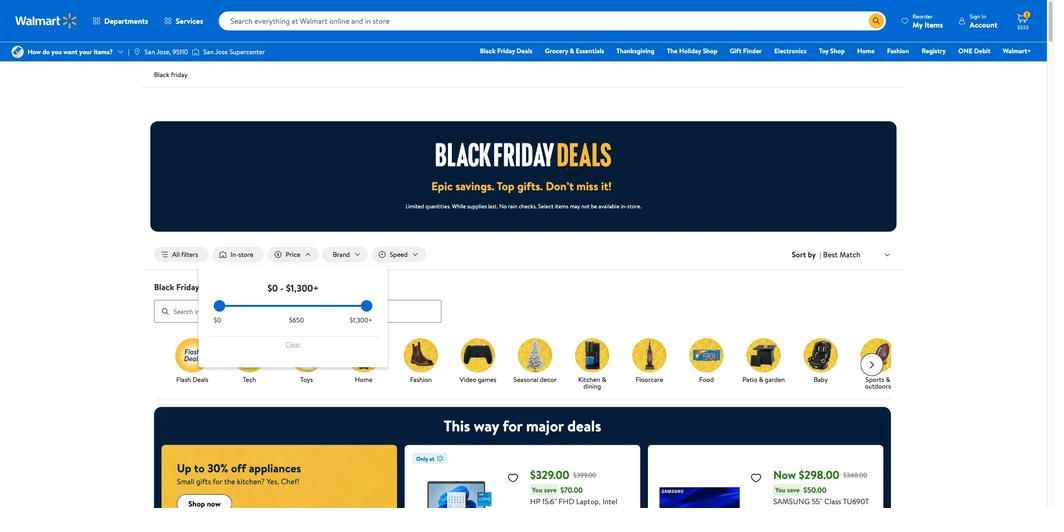 Task type: describe. For each thing, give the bounding box(es) containing it.
last.
[[488, 202, 498, 210]]

sports & outdoors link
[[853, 338, 903, 392]]

Search search field
[[219, 11, 886, 30]]

you save $50.00 samsung 55" class tu690t crystal uhd 4k smar
[[774, 485, 875, 509]]

this way for major deals
[[444, 416, 602, 437]]

save for $329.00
[[544, 486, 557, 495]]

seasonal
[[513, 375, 538, 384]]

shop patio & garden image
[[747, 338, 781, 373]]

shop video games image
[[461, 338, 495, 373]]

brand button
[[323, 247, 368, 263]]

reorder
[[913, 12, 933, 20]]

top
[[497, 178, 515, 194]]

shop home image
[[347, 338, 381, 373]]

quantities.
[[426, 202, 451, 210]]

$70.00
[[561, 485, 583, 496]]

price button
[[268, 247, 319, 263]]

registry
[[922, 46, 946, 55]]

debit
[[975, 46, 991, 55]]

checks.
[[519, 202, 537, 210]]

& for garden
[[759, 375, 763, 384]]

flash
[[176, 375, 191, 384]]

in
[[982, 12, 987, 20]]

video
[[460, 375, 476, 384]]

services
[[176, 16, 203, 26]]

for inside up to 30% off appliances small gifts for the kitchen? yes, chef!
[[213, 477, 223, 487]]

san jose, 95110
[[145, 47, 188, 56]]

epic
[[432, 178, 453, 194]]

toy shop link
[[815, 46, 850, 56]]

in-
[[621, 202, 628, 210]]

one debit link
[[954, 46, 995, 56]]

tu690t
[[843, 497, 869, 507]]

how do you want your items?
[[28, 47, 113, 56]]

reorder my items
[[913, 12, 943, 30]]

limited quantities. while supplies last. no rain checks. select items may not be available in-store.
[[406, 202, 642, 210]]

only at
[[416, 455, 435, 463]]

sort and filter section element
[[143, 240, 905, 270]]

$1300 range field
[[214, 305, 373, 307]]

black inside search box
[[154, 281, 174, 293]]

supercenter
[[230, 47, 265, 56]]

Black Friday Deals search field
[[143, 281, 905, 323]]

gifts
[[196, 477, 211, 487]]

food
[[699, 375, 714, 384]]

don't
[[546, 178, 574, 194]]

all
[[172, 250, 180, 259]]

walmart black friday deals for days image
[[436, 143, 611, 167]]

walmart+
[[1003, 46, 1032, 55]]

floorcare
[[636, 375, 663, 384]]

seasonal decor
[[513, 375, 557, 384]]

savings.
[[456, 178, 495, 194]]

0 vertical spatial fashion
[[888, 46, 910, 55]]

shop sports & outdoors image
[[861, 338, 895, 373]]

$0 for $0 - $1,300+
[[268, 282, 278, 295]]

black friday
[[154, 70, 188, 79]]

shop food image
[[689, 338, 724, 373]]

patio & garden
[[743, 375, 785, 384]]

2 vertical spatial deals
[[192, 375, 208, 384]]

my
[[913, 19, 923, 30]]

deals inside search box
[[201, 281, 222, 293]]

sort by |
[[792, 250, 822, 260]]

30%
[[208, 461, 228, 477]]

hp
[[530, 497, 541, 507]]

shop tech image
[[232, 338, 267, 373]]

jose,
[[156, 47, 171, 56]]

grocery & essentials
[[545, 46, 604, 55]]

tech
[[243, 375, 256, 384]]

thanksgiving link
[[613, 46, 659, 56]]

speed
[[390, 250, 408, 259]]

electronics
[[775, 46, 807, 55]]

1 vertical spatial fashion
[[410, 375, 432, 384]]

account
[[970, 19, 998, 30]]

flash deals
[[176, 375, 208, 384]]

core
[[530, 507, 547, 509]]

0 horizontal spatial |
[[128, 47, 129, 56]]

$348.00
[[844, 471, 868, 480]]

& for dining
[[602, 375, 606, 384]]

0 horizontal spatial $1,300+
[[286, 282, 319, 295]]

1
[[1026, 11, 1028, 19]]

$399.00
[[574, 471, 597, 480]]

video games
[[460, 375, 496, 384]]

toys link
[[282, 338, 331, 385]]

0 horizontal spatial home link
[[339, 338, 388, 385]]

yes,
[[267, 477, 279, 487]]

best match button
[[822, 249, 893, 261]]

major
[[526, 416, 564, 437]]

only
[[416, 455, 428, 463]]

games
[[478, 375, 496, 384]]

in-store
[[231, 250, 253, 259]]

match
[[840, 250, 861, 260]]

flash deals image
[[175, 338, 209, 373]]

$650
[[289, 316, 304, 325]]

electronics link
[[770, 46, 811, 56]]

uhd
[[799, 507, 816, 509]]

store.
[[628, 202, 642, 210]]

gifts.
[[518, 178, 543, 194]]

0 vertical spatial fashion link
[[883, 46, 914, 56]]

best
[[823, 250, 838, 260]]

no
[[500, 202, 507, 210]]

limited
[[406, 202, 424, 210]]

the
[[224, 477, 235, 487]]

$329.00 group
[[413, 453, 633, 509]]

& for outdoors
[[886, 375, 890, 384]]

items
[[925, 19, 943, 30]]

shop fashion image
[[404, 338, 438, 373]]



Task type: locate. For each thing, give the bounding box(es) containing it.
0 horizontal spatial  image
[[11, 46, 24, 58]]

chef!
[[281, 477, 300, 487]]

san left "jose,"
[[145, 47, 155, 56]]

while
[[452, 202, 466, 210]]

you for $329.00
[[532, 486, 543, 495]]

1 horizontal spatial $1,300+
[[350, 316, 373, 325]]

save up "samsung"
[[788, 486, 800, 495]]

select
[[538, 202, 554, 210]]

way
[[474, 416, 499, 437]]

sign in account
[[970, 12, 998, 30]]

toys
[[300, 375, 313, 384]]

0 horizontal spatial shop
[[703, 46, 718, 55]]

home down 'shop home' image
[[355, 375, 373, 384]]

& for essentials
[[570, 46, 575, 55]]

baby link
[[796, 338, 846, 385]]

1 horizontal spatial fashion
[[888, 46, 910, 55]]

shop toys image
[[289, 338, 324, 373]]

$1,300+ up '$0' range field
[[286, 282, 319, 295]]

 image left how
[[11, 46, 24, 58]]

departments button
[[85, 10, 156, 32]]

95110
[[173, 47, 188, 56]]

shop right 'holiday' on the right
[[703, 46, 718, 55]]

1 vertical spatial home link
[[339, 338, 388, 385]]

items
[[555, 202, 569, 210]]

toy shop
[[819, 46, 845, 55]]

supplies
[[468, 202, 487, 210]]

1135g7,
[[557, 507, 581, 509]]

1 vertical spatial $0
[[214, 316, 221, 325]]

1 horizontal spatial $0
[[268, 282, 278, 295]]

now $298.00 group
[[656, 453, 876, 509]]

friday inside search box
[[176, 281, 199, 293]]

0 horizontal spatial for
[[213, 477, 223, 487]]

& inside kitchen & dining
[[602, 375, 606, 384]]

for right "way"
[[503, 416, 523, 437]]

small
[[177, 477, 195, 487]]

0 vertical spatial home link
[[853, 46, 879, 56]]

you save $70.00 hp 15.6" fhd laptop, intel core i5-1135g7, 8gb ram
[[530, 485, 630, 509]]

1 horizontal spatial home link
[[853, 46, 879, 56]]

1 horizontal spatial shop
[[831, 46, 845, 55]]

want
[[63, 47, 78, 56]]

fashion link
[[883, 46, 914, 56], [396, 338, 446, 385]]

for left the
[[213, 477, 223, 487]]

shop kitchen & dining image
[[575, 338, 609, 373]]

the
[[667, 46, 678, 55]]

shop floorcare image
[[632, 338, 667, 373]]

sign in to add to favorites list, samsung 55" class tu690t crystal uhd 4k smart television - un55tu690tfxza (new) image
[[751, 472, 762, 484]]

1 horizontal spatial you
[[776, 486, 786, 495]]

 image right the 95110
[[192, 47, 200, 57]]

0 vertical spatial deals
[[517, 46, 533, 55]]

0 vertical spatial home
[[858, 46, 875, 55]]

deals down in-store button
[[201, 281, 222, 293]]

search icon image
[[873, 17, 881, 25]]

1 vertical spatial deals
[[201, 281, 222, 293]]

1 shop from the left
[[703, 46, 718, 55]]

next slide for chipmodulewithimages list image
[[861, 354, 884, 377]]

1 you from the left
[[532, 486, 543, 495]]

 image for how do you want your items?
[[11, 46, 24, 58]]

i5-
[[549, 507, 557, 509]]

1 san from the left
[[145, 47, 155, 56]]

be
[[591, 202, 597, 210]]

shop right toy
[[831, 46, 845, 55]]

search image
[[162, 308, 169, 316]]

0 horizontal spatial fashion link
[[396, 338, 446, 385]]

now
[[774, 468, 796, 484]]

san jose supercenter
[[203, 47, 265, 56]]

in-store button
[[213, 247, 264, 263]]

kitchen & dining
[[578, 375, 606, 391]]

store
[[238, 250, 253, 259]]

fashion down 'shop fashion' image
[[410, 375, 432, 384]]

0 horizontal spatial save
[[544, 486, 557, 495]]

clear
[[285, 340, 301, 349]]

thanksgiving
[[617, 46, 655, 55]]

tech link
[[225, 338, 274, 385]]

0 vertical spatial for
[[503, 416, 523, 437]]

& right patio
[[759, 375, 763, 384]]

1 horizontal spatial fashion link
[[883, 46, 914, 56]]

san for san jose, 95110
[[145, 47, 155, 56]]

$50.00
[[804, 485, 827, 496]]

black
[[480, 46, 496, 55], [154, 70, 169, 79], [154, 281, 174, 293]]

1 vertical spatial home
[[355, 375, 373, 384]]

| right by
[[820, 250, 822, 260]]

1 vertical spatial $1,300+
[[350, 316, 373, 325]]

you inside you save $50.00 samsung 55" class tu690t crystal uhd 4k smar
[[776, 486, 786, 495]]

0 horizontal spatial fashion
[[410, 375, 432, 384]]

departments
[[104, 16, 148, 26]]

1 horizontal spatial friday
[[497, 46, 515, 55]]

$0 - $1,300+
[[268, 282, 319, 295]]

walmart+ link
[[999, 46, 1036, 56]]

$329.00 $399.00
[[530, 468, 597, 484]]

you up hp
[[532, 486, 543, 495]]

1 vertical spatial friday
[[176, 281, 199, 293]]

1 horizontal spatial  image
[[133, 48, 141, 56]]

0 horizontal spatial you
[[532, 486, 543, 495]]

gift finder
[[730, 46, 762, 55]]

& right sports
[[886, 375, 890, 384]]

deals
[[568, 416, 602, 437]]

 image for san jose, 95110
[[133, 48, 141, 56]]

in-
[[231, 250, 238, 259]]

| right items?
[[128, 47, 129, 56]]

& right grocery
[[570, 46, 575, 55]]

save inside you save $70.00 hp 15.6" fhd laptop, intel core i5-1135g7, 8gb ram
[[544, 486, 557, 495]]

epic savings. top gifts. don't miss it!
[[432, 178, 612, 194]]

you
[[51, 47, 62, 56]]

1 horizontal spatial san
[[203, 47, 214, 56]]

toy
[[819, 46, 829, 55]]

how
[[28, 47, 41, 56]]

seasonal decor link
[[510, 338, 560, 385]]

you for now $298.00
[[776, 486, 786, 495]]

0 vertical spatial $0
[[268, 282, 278, 295]]

1 vertical spatial for
[[213, 477, 223, 487]]

Walmart Site-Wide search field
[[219, 11, 886, 30]]

0 horizontal spatial friday
[[176, 281, 199, 293]]

$0 for $0
[[214, 316, 221, 325]]

$0 range field
[[214, 305, 373, 307]]

you inside you save $70.00 hp 15.6" fhd laptop, intel core i5-1135g7, 8gb ram
[[532, 486, 543, 495]]

1 horizontal spatial black friday deals
[[480, 46, 533, 55]]

& right dining
[[602, 375, 606, 384]]

Search in deals search field
[[154, 300, 442, 323]]

sports & outdoors
[[865, 375, 891, 391]]

2 save from the left
[[788, 486, 800, 495]]

all filters
[[172, 250, 198, 259]]

save up 15.6"
[[544, 486, 557, 495]]

2 horizontal spatial  image
[[192, 47, 200, 57]]

home down the 'search icon'
[[858, 46, 875, 55]]

black friday deals inside search box
[[154, 281, 222, 293]]

deals right "flash"
[[192, 375, 208, 384]]

san left jose on the top of page
[[203, 47, 214, 56]]

appliances
[[249, 461, 301, 477]]

 image left "jose,"
[[133, 48, 141, 56]]

registry link
[[918, 46, 951, 56]]

0 vertical spatial |
[[128, 47, 129, 56]]

san for san jose supercenter
[[203, 47, 214, 56]]

kitchen & dining link
[[568, 338, 617, 392]]

save inside you save $50.00 samsung 55" class tu690t crystal uhd 4k smar
[[788, 486, 800, 495]]

2 san from the left
[[203, 47, 214, 56]]

1 horizontal spatial for
[[503, 416, 523, 437]]

& inside 'sports & outdoors'
[[886, 375, 890, 384]]

now $298.00 $348.00
[[774, 468, 868, 484]]

1 vertical spatial fashion link
[[396, 338, 446, 385]]

|
[[128, 47, 129, 56], [820, 250, 822, 260]]

0 horizontal spatial black friday deals
[[154, 281, 222, 293]]

items?
[[94, 47, 113, 56]]

save for now
[[788, 486, 800, 495]]

1 vertical spatial black friday deals
[[154, 281, 222, 293]]

up to 30% off appliances small gifts for the kitchen? yes, chef!
[[177, 461, 301, 487]]

best match
[[823, 250, 861, 260]]

walmart image
[[15, 13, 77, 29]]

samsung
[[774, 497, 810, 507]]

grocery
[[545, 46, 568, 55]]

2 vertical spatial black
[[154, 281, 174, 293]]

shop seasonal image
[[518, 338, 552, 373]]

intel
[[603, 497, 618, 507]]

 image for san jose supercenter
[[192, 47, 200, 57]]

friday
[[171, 70, 188, 79]]

sign in to add to favorites list, hp 15.6" fhd laptop, intel core i5-1135g7, 8gb ram, 256gb ssd, silver, windows 11 home, 15-dy2795wm image
[[508, 472, 519, 484]]

0 vertical spatial black friday deals
[[480, 46, 533, 55]]

garden
[[765, 375, 785, 384]]

sports
[[866, 375, 884, 384]]

grocery & essentials link
[[541, 46, 609, 56]]

0 horizontal spatial home
[[355, 375, 373, 384]]

off
[[231, 461, 246, 477]]

filters
[[181, 250, 198, 259]]

fashion
[[888, 46, 910, 55], [410, 375, 432, 384]]

55"
[[812, 497, 823, 507]]

dining
[[584, 382, 601, 391]]

1 vertical spatial |
[[820, 250, 822, 260]]

you down now
[[776, 486, 786, 495]]

brand
[[333, 250, 350, 259]]

1 horizontal spatial home
[[858, 46, 875, 55]]

fashion left registry in the right of the page
[[888, 46, 910, 55]]

decor
[[540, 375, 557, 384]]

at
[[430, 455, 435, 463]]

2 shop from the left
[[831, 46, 845, 55]]

0 vertical spatial $1,300+
[[286, 282, 319, 295]]

2 you from the left
[[776, 486, 786, 495]]

0 vertical spatial friday
[[497, 46, 515, 55]]

the holiday shop
[[667, 46, 718, 55]]

shop baby image
[[804, 338, 838, 373]]

1 horizontal spatial |
[[820, 250, 822, 260]]

rain
[[508, 202, 518, 210]]

save
[[544, 486, 557, 495], [788, 486, 800, 495]]

the holiday shop link
[[663, 46, 722, 56]]

holiday
[[680, 46, 702, 55]]

 image
[[11, 46, 24, 58], [192, 47, 200, 57], [133, 48, 141, 56]]

0 vertical spatial black
[[480, 46, 496, 55]]

deals left grocery
[[517, 46, 533, 55]]

0 horizontal spatial $0
[[214, 316, 221, 325]]

$1,300+ up 'shop home' image
[[350, 316, 373, 325]]

0 horizontal spatial san
[[145, 47, 155, 56]]

gift
[[730, 46, 742, 55]]

1 vertical spatial black
[[154, 70, 169, 79]]

1 save from the left
[[544, 486, 557, 495]]

| inside sort and filter section element
[[820, 250, 822, 260]]

1 horizontal spatial save
[[788, 486, 800, 495]]



Task type: vqa. For each thing, say whether or not it's contained in the screenshot.
SAN LEANDRO STORE
no



